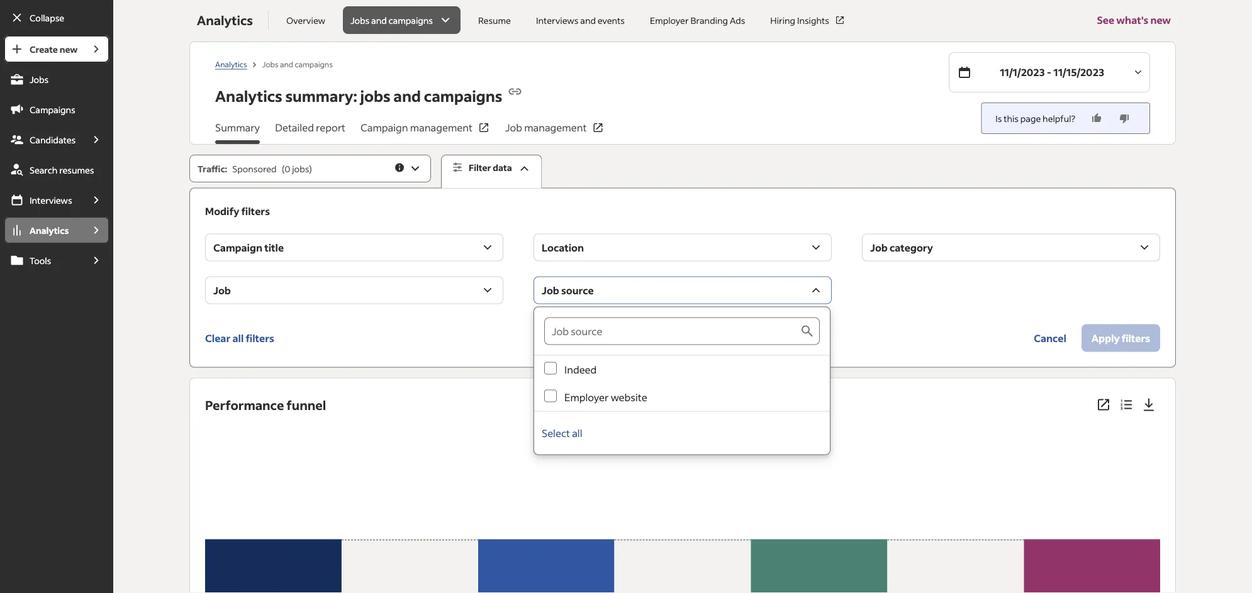 Task type: describe. For each thing, give the bounding box(es) containing it.
campaign title button
[[205, 234, 503, 261]]

candidates link
[[4, 126, 83, 154]]

tools
[[30, 255, 51, 266]]

traffic:
[[198, 163, 227, 174]]

employer website
[[564, 391, 647, 404]]

job for job source
[[542, 284, 559, 297]]

performance funnel
[[205, 397, 326, 413]]

11/1/2023 - 11/15/2023
[[1000, 66, 1104, 79]]

jobs and campaigns button
[[343, 6, 461, 34]]

job button
[[205, 277, 503, 304]]

filter data
[[469, 162, 512, 173]]

resume link
[[471, 6, 518, 34]]

clear
[[205, 332, 230, 345]]

clicks image
[[478, 426, 614, 593]]

employer branding ads
[[650, 14, 745, 26]]

create new link
[[4, 35, 83, 63]]

new inside 'button'
[[1150, 14, 1171, 26]]

candidates
[[30, 134, 76, 145]]

jobs link
[[4, 65, 110, 93]]

this page is helpful image
[[1090, 112, 1103, 125]]

traffic: sponsored ( 0 jobs )
[[198, 163, 312, 174]]

all for select
[[572, 427, 582, 440]]

apply starts image
[[751, 426, 887, 593]]

filter
[[469, 162, 491, 173]]

job for job
[[213, 284, 231, 297]]

employer website option
[[534, 384, 830, 411]]

is
[[996, 113, 1002, 124]]

campaigns link
[[4, 96, 110, 123]]

report
[[316, 121, 345, 134]]

search resumes link
[[4, 156, 110, 184]]

hiring
[[770, 14, 795, 26]]

-
[[1047, 66, 1051, 79]]

1 vertical spatial jobs
[[262, 59, 278, 69]]

campaign for campaign management
[[361, 121, 408, 134]]

collapse
[[30, 12, 64, 23]]

job for job category
[[870, 241, 888, 254]]

all for clear
[[232, 332, 244, 345]]

ads
[[730, 14, 745, 26]]

cancel
[[1034, 332, 1066, 345]]

select all
[[542, 427, 582, 440]]

menu bar containing create new
[[0, 35, 113, 593]]

)
[[309, 163, 312, 174]]

impressions image
[[205, 426, 342, 593]]

1 vertical spatial jobs
[[292, 163, 309, 174]]

1 click through rate image from the top
[[342, 426, 478, 593]]

0 horizontal spatial jobs
[[30, 74, 49, 85]]

detailed
[[275, 121, 314, 134]]

collapse button
[[4, 4, 110, 31]]

employer for employer branding ads
[[650, 14, 689, 26]]

campaign management link
[[361, 120, 490, 144]]

1 apply completion rate image from the top
[[887, 426, 1024, 593]]

0 horizontal spatial new
[[60, 43, 78, 55]]

campaigns inside jobs and campaigns button
[[389, 14, 433, 26]]

0 vertical spatial jobs
[[360, 86, 390, 106]]

employer for employer website
[[564, 391, 609, 404]]

1 vertical spatial campaigns
[[295, 59, 333, 69]]

overview
[[286, 14, 325, 26]]

job source
[[542, 284, 594, 297]]

category
[[890, 241, 933, 254]]

job category
[[870, 241, 933, 254]]

hiring insights link
[[763, 6, 853, 34]]

1 vertical spatial analytics link
[[4, 216, 83, 244]]

branding
[[690, 14, 728, 26]]

campaign title
[[213, 241, 284, 254]]

create new
[[30, 43, 78, 55]]

search
[[30, 164, 57, 176]]

employer branding ads link
[[642, 6, 753, 34]]

interviews and events link
[[528, 6, 632, 34]]

this page is not helpful image
[[1118, 112, 1131, 125]]

see
[[1097, 14, 1114, 26]]

clear all filters button
[[205, 324, 274, 352]]

resume
[[478, 14, 511, 26]]

title
[[264, 241, 284, 254]]

select all button
[[542, 419, 582, 447]]

helpful?
[[1043, 113, 1075, 124]]

export as csv image
[[1141, 397, 1156, 412]]

job category button
[[862, 234, 1160, 261]]

this
[[1004, 113, 1019, 124]]

cancel button
[[1024, 324, 1076, 352]]

jobs and campaigns inside button
[[350, 14, 433, 26]]

interviews for interviews
[[30, 194, 72, 206]]

0 horizontal spatial jobs and campaigns
[[262, 59, 333, 69]]

campaign for campaign title
[[213, 241, 262, 254]]



Task type: locate. For each thing, give the bounding box(es) containing it.
filters right clear
[[246, 332, 274, 345]]

tools link
[[4, 247, 83, 274]]

hiring insights
[[770, 14, 829, 26]]

modify
[[205, 205, 239, 217]]

performance
[[205, 397, 284, 413]]

job inside job category dropdown button
[[870, 241, 888, 254]]

1 horizontal spatial interviews
[[536, 14, 579, 26]]

apply start rate image
[[614, 426, 751, 593], [614, 540, 751, 593]]

job inside job management link
[[505, 121, 522, 134]]

job left category
[[870, 241, 888, 254]]

2 vertical spatial campaigns
[[424, 86, 502, 106]]

management for job management
[[524, 121, 587, 134]]

analytics link
[[215, 59, 247, 69], [4, 216, 83, 244]]

data
[[493, 162, 512, 173]]

campaigns
[[389, 14, 433, 26], [295, 59, 333, 69], [424, 86, 502, 106]]

apply completion rate image
[[887, 426, 1024, 593], [887, 540, 1024, 593]]

1 management from the left
[[410, 121, 473, 134]]

1 vertical spatial jobs and campaigns
[[262, 59, 333, 69]]

interviews for interviews and events
[[536, 14, 579, 26]]

1 vertical spatial filters
[[246, 332, 274, 345]]

2 apply completion rate image from the top
[[887, 540, 1024, 593]]

11/1/2023
[[1000, 66, 1045, 79]]

0 vertical spatial new
[[1150, 14, 1171, 26]]

click through rate image
[[342, 426, 478, 593], [342, 540, 478, 593]]

summary:
[[285, 86, 357, 106]]

11/15/2023
[[1053, 66, 1104, 79]]

1 vertical spatial interviews
[[30, 194, 72, 206]]

source
[[561, 284, 594, 297]]

table view image
[[1119, 397, 1134, 412]]

indeed option
[[534, 356, 830, 384]]

search resumes
[[30, 164, 94, 176]]

interviews and events
[[536, 14, 625, 26]]

what's
[[1116, 14, 1148, 26]]

2 apply start rate image from the top
[[614, 540, 751, 593]]

1 vertical spatial employer
[[564, 391, 609, 404]]

this filters data based on the type of traffic a job received, not the sponsored status of the job itself. some jobs may receive both sponsored and organic traffic. combined view shows all traffic. image
[[394, 162, 405, 173]]

0 vertical spatial filters
[[241, 205, 270, 217]]

jobs up campaign management
[[360, 86, 390, 106]]

job source list box
[[534, 307, 830, 455]]

jobs and campaigns
[[350, 14, 433, 26], [262, 59, 333, 69]]

analytics
[[197, 12, 253, 28], [215, 59, 247, 69], [215, 86, 282, 106], [30, 225, 69, 236]]

all
[[232, 332, 244, 345], [572, 427, 582, 440]]

summary link
[[215, 120, 260, 144]]

is this page helpful?
[[996, 113, 1075, 124]]

modify filters
[[205, 205, 270, 217]]

1 horizontal spatial jobs
[[262, 59, 278, 69]]

location
[[542, 241, 584, 254]]

summary
[[215, 121, 260, 134]]

job down show shareable url icon
[[505, 121, 522, 134]]

employer inside option
[[564, 391, 609, 404]]

1 horizontal spatial jobs and campaigns
[[350, 14, 433, 26]]

1 vertical spatial new
[[60, 43, 78, 55]]

1 vertical spatial all
[[572, 427, 582, 440]]

job source button
[[534, 277, 832, 304]]

(
[[282, 163, 285, 174]]

applies image
[[1024, 426, 1160, 593]]

campaign inside campaign management link
[[361, 121, 408, 134]]

0
[[285, 163, 290, 174]]

0 vertical spatial analytics link
[[215, 59, 247, 69]]

and inside button
[[371, 14, 387, 26]]

filter data button
[[441, 155, 542, 188]]

0 horizontal spatial campaign
[[213, 241, 262, 254]]

0 vertical spatial campaign
[[361, 121, 408, 134]]

employer down indeed
[[564, 391, 609, 404]]

all inside job source list box
[[572, 427, 582, 440]]

interviews inside menu bar
[[30, 194, 72, 206]]

jobs
[[350, 14, 369, 26], [262, 59, 278, 69], [30, 74, 49, 85]]

job management
[[505, 121, 587, 134]]

management for campaign management
[[410, 121, 473, 134]]

campaign left title
[[213, 241, 262, 254]]

interviews left the events
[[536, 14, 579, 26]]

1 horizontal spatial analytics link
[[215, 59, 247, 69]]

job left source
[[542, 284, 559, 297]]

sponsored
[[232, 163, 277, 174]]

0 vertical spatial jobs and campaigns
[[350, 14, 433, 26]]

0 horizontal spatial analytics link
[[4, 216, 83, 244]]

detailed report
[[275, 121, 345, 134]]

all right clear
[[232, 332, 244, 345]]

campaign
[[361, 121, 408, 134], [213, 241, 262, 254]]

analytics summary: jobs and campaigns
[[215, 86, 502, 106]]

1 apply start rate image from the top
[[614, 426, 751, 593]]

job up clear
[[213, 284, 231, 297]]

and
[[371, 14, 387, 26], [580, 14, 596, 26], [280, 59, 293, 69], [393, 86, 421, 106]]

1 horizontal spatial campaign
[[361, 121, 408, 134]]

0 horizontal spatial interviews
[[30, 194, 72, 206]]

1 horizontal spatial jobs
[[360, 86, 390, 106]]

0 vertical spatial interviews
[[536, 14, 579, 26]]

0 horizontal spatial jobs
[[292, 163, 309, 174]]

insights
[[797, 14, 829, 26]]

0 vertical spatial all
[[232, 332, 244, 345]]

2 vertical spatial jobs
[[30, 74, 49, 85]]

view detailed report image
[[1096, 397, 1111, 412]]

jobs right 0 on the top of page
[[292, 163, 309, 174]]

0 vertical spatial campaigns
[[389, 14, 433, 26]]

show shareable url image
[[507, 84, 522, 99]]

new right what's
[[1150, 14, 1171, 26]]

filters inside clear all filters button
[[246, 332, 274, 345]]

menu bar
[[0, 35, 113, 593]]

0 horizontal spatial employer
[[564, 391, 609, 404]]

1 horizontal spatial employer
[[650, 14, 689, 26]]

1 vertical spatial campaign
[[213, 241, 262, 254]]

campaign down analytics summary: jobs and campaigns
[[361, 121, 408, 134]]

jobs inside button
[[350, 14, 369, 26]]

jobs
[[360, 86, 390, 106], [292, 163, 309, 174]]

filters right the modify
[[241, 205, 270, 217]]

0 horizontal spatial all
[[232, 332, 244, 345]]

1 horizontal spatial all
[[572, 427, 582, 440]]

campaign management
[[361, 121, 473, 134]]

create
[[30, 43, 58, 55]]

detailed report link
[[275, 120, 345, 144]]

0 horizontal spatial management
[[410, 121, 473, 134]]

resumes
[[59, 164, 94, 176]]

campaign inside campaign title popup button
[[213, 241, 262, 254]]

funnel
[[286, 397, 326, 413]]

see what's new
[[1097, 14, 1171, 26]]

clear all filters
[[205, 332, 274, 345]]

job inside the job source dropdown button
[[542, 284, 559, 297]]

0 vertical spatial jobs
[[350, 14, 369, 26]]

1 horizontal spatial management
[[524, 121, 587, 134]]

campaigns
[[30, 104, 75, 115]]

filters
[[241, 205, 270, 217], [246, 332, 274, 345]]

select
[[542, 427, 570, 440]]

management
[[410, 121, 473, 134], [524, 121, 587, 134]]

location button
[[534, 234, 832, 261]]

0 vertical spatial employer
[[650, 14, 689, 26]]

job management link
[[505, 120, 604, 144]]

interviews down 'search resumes' 'link'
[[30, 194, 72, 206]]

interviews link
[[4, 186, 83, 214]]

page
[[1020, 113, 1041, 124]]

job inside job dropdown button
[[213, 284, 231, 297]]

new right create
[[60, 43, 78, 55]]

2 management from the left
[[524, 121, 587, 134]]

see what's new button
[[1097, 0, 1171, 42]]

job for job management
[[505, 121, 522, 134]]

all right select
[[572, 427, 582, 440]]

indeed
[[564, 363, 597, 376]]

2 click through rate image from the top
[[342, 540, 478, 593]]

overview link
[[279, 6, 333, 34]]

interviews
[[536, 14, 579, 26], [30, 194, 72, 206]]

2 horizontal spatial jobs
[[350, 14, 369, 26]]

Job source field
[[544, 317, 800, 345]]

job
[[505, 121, 522, 134], [870, 241, 888, 254], [213, 284, 231, 297], [542, 284, 559, 297]]

events
[[598, 14, 625, 26]]

employer left branding
[[650, 14, 689, 26]]

employer
[[650, 14, 689, 26], [564, 391, 609, 404]]

1 horizontal spatial new
[[1150, 14, 1171, 26]]

website
[[611, 391, 647, 404]]



Task type: vqa. For each thing, say whether or not it's contained in the screenshot.
This page is helpful image
yes



